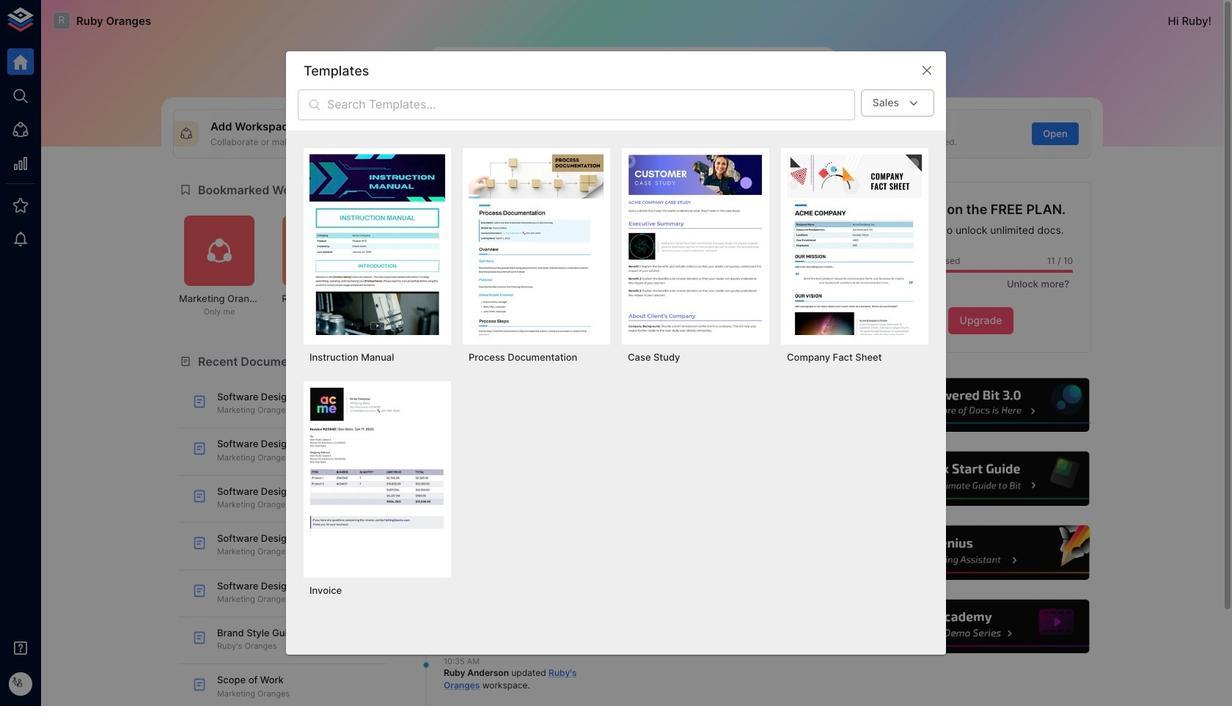 Task type: locate. For each thing, give the bounding box(es) containing it.
4 help image from the top
[[871, 598, 1092, 656]]

2 help image from the top
[[871, 450, 1092, 508]]

case study image
[[628, 154, 764, 335]]

process documentation image
[[469, 154, 605, 335]]

invoice image
[[310, 388, 445, 569]]

dialog
[[286, 52, 947, 655]]

help image
[[871, 376, 1092, 435], [871, 450, 1092, 508], [871, 524, 1092, 582], [871, 598, 1092, 656]]

company fact sheet image
[[787, 154, 923, 335]]



Task type: vqa. For each thing, say whether or not it's contained in the screenshot.
Search Workspaces... text box
no



Task type: describe. For each thing, give the bounding box(es) containing it.
3 help image from the top
[[871, 524, 1092, 582]]

1 help image from the top
[[871, 376, 1092, 435]]

Search Templates... text field
[[327, 90, 856, 121]]

instruction manual image
[[310, 154, 445, 335]]



